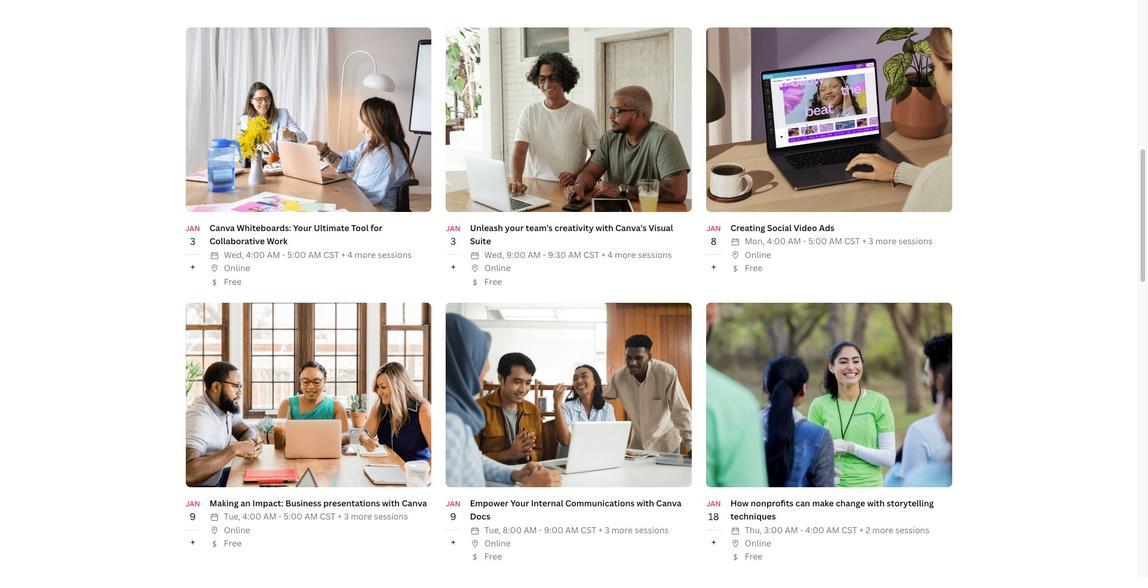 Task type: locate. For each thing, give the bounding box(es) containing it.
free down mon, at the top of the page
[[745, 262, 763, 274]]

with right presentations at the bottom of page
[[382, 498, 400, 509]]

am
[[788, 236, 801, 247], [829, 236, 843, 247], [267, 249, 280, 260], [308, 249, 321, 260], [528, 249, 541, 260], [568, 249, 582, 260], [263, 511, 277, 523], [305, 511, 318, 523], [524, 525, 537, 536], [566, 525, 579, 536], [785, 525, 798, 536], [827, 525, 840, 536]]

8:00
[[503, 525, 522, 536]]

5:00 down ads
[[809, 236, 827, 247]]

1 horizontal spatial jan 9
[[446, 499, 461, 524]]

cst for wed, 9:00 am - 9:30 am cst
[[584, 249, 599, 260]]

am down ads
[[829, 236, 843, 247]]

online
[[745, 249, 771, 260], [224, 262, 250, 274], [485, 262, 511, 274], [224, 525, 250, 536], [485, 538, 511, 549], [745, 538, 771, 549]]

free for mon, 4:00 am - 5:00 am cst
[[745, 262, 763, 274]]

canva whiteboards: your ultimate tool for collaborative work link
[[210, 222, 383, 247]]

0 vertical spatial your
[[293, 222, 312, 234]]

1 4 from the left
[[348, 249, 353, 260]]

5:00 down business
[[284, 511, 303, 523]]

2 jan 9 from the left
[[446, 499, 461, 524]]

with
[[596, 222, 614, 234], [382, 498, 400, 509], [637, 498, 654, 509], [867, 498, 885, 509]]

4:00 for 8
[[767, 236, 786, 247]]

0 horizontal spatial wed,
[[224, 249, 244, 260]]

4 for wed, 9:00 am - 9:30 am cst
[[608, 249, 613, 260]]

with left canva's
[[596, 222, 614, 234]]

9 for empower your internal communications with canva docs
[[450, 510, 456, 524]]

0 horizontal spatial 9:00
[[507, 249, 526, 260]]

wed, down collaborative
[[224, 249, 244, 260]]

- down impact:
[[279, 511, 282, 523]]

free for wed, 9:00 am - 9:30 am cst
[[485, 276, 502, 287]]

4:00 down social
[[767, 236, 786, 247]]

free for thu, 3:00 am - 4:00 am cst
[[745, 551, 763, 563]]

unleash your team's creativity with canva's visual suite
[[470, 222, 673, 247]]

1 vertical spatial 9:00
[[544, 525, 564, 536]]

free down the making
[[224, 538, 242, 549]]

1 vertical spatial 5:00
[[287, 249, 306, 260]]

1 9 from the left
[[190, 510, 196, 524]]

cst for tue, 4:00 am - 5:00 am cst
[[320, 511, 336, 523]]

online down collaborative
[[224, 262, 250, 274]]

social
[[767, 222, 792, 234]]

0 horizontal spatial your
[[293, 222, 312, 234]]

9:30
[[548, 249, 566, 260]]

wed,
[[224, 249, 244, 260], [485, 249, 505, 260]]

5:00 for 9
[[284, 511, 303, 523]]

tue, down the making
[[224, 511, 240, 523]]

- left 9:30
[[543, 249, 546, 260]]

jan
[[186, 224, 200, 234], [446, 224, 461, 234], [707, 224, 721, 234], [186, 499, 200, 509], [446, 499, 461, 509], [707, 499, 721, 509]]

1 vertical spatial tue,
[[485, 525, 501, 536]]

- for video
[[803, 236, 807, 247]]

online down 8:00
[[485, 538, 511, 549]]

more for wed, 4:00 am - 5:00 am cst
[[355, 249, 376, 260]]

am right 3:00
[[785, 525, 798, 536]]

- down the can at the bottom right
[[800, 525, 804, 536]]

tool
[[351, 222, 369, 234]]

unleash your team's creativity with canva's visual suite link
[[470, 222, 673, 247]]

canva inside canva whiteboards: your ultimate tool for collaborative work
[[210, 222, 235, 234]]

tue, for tue, 8:00 am - 9:00 am cst + 3 more sessions
[[485, 525, 501, 536]]

1 jan 9 from the left
[[186, 499, 200, 524]]

jan for empower
[[446, 499, 461, 509]]

0 horizontal spatial canva
[[210, 222, 235, 234]]

5:00 down "canva whiteboards: your ultimate tool for collaborative work" link
[[287, 249, 306, 260]]

empower your internal communications with canva docs link
[[470, 498, 682, 523]]

sessions for tue, 4:00 am - 5:00 am cst + 3 more sessions
[[374, 511, 408, 523]]

wed, for wed, 9:00 am - 9:30 am cst + 4 more sessions
[[485, 249, 505, 260]]

jan 3 for unleash
[[446, 224, 461, 248]]

- for team's
[[543, 249, 546, 260]]

cst
[[845, 236, 860, 247], [323, 249, 339, 260], [584, 249, 599, 260], [320, 511, 336, 523], [581, 525, 597, 536], [842, 525, 858, 536]]

1 wed, from the left
[[224, 249, 244, 260]]

free down thu,
[[745, 551, 763, 563]]

free for tue, 8:00 am - 9:00 am cst
[[485, 551, 502, 563]]

tue, 4:00 am - 5:00 am cst + 3 more sessions
[[224, 511, 408, 523]]

0 horizontal spatial jan 3
[[186, 224, 200, 248]]

jan for unleash
[[446, 224, 461, 234]]

canva
[[210, 222, 235, 234], [402, 498, 427, 509], [656, 498, 682, 509]]

- for impact:
[[279, 511, 282, 523]]

0 horizontal spatial 9
[[190, 510, 196, 524]]

free
[[745, 262, 763, 274], [224, 276, 242, 287], [485, 276, 502, 287], [224, 538, 242, 549], [485, 551, 502, 563], [745, 551, 763, 563]]

0 vertical spatial tue,
[[224, 511, 240, 523]]

more for mon, 4:00 am - 5:00 am cst
[[876, 236, 897, 247]]

jan for canva
[[186, 224, 200, 234]]

online for mon, 4:00 am - 5:00 am cst + 3 more sessions
[[745, 249, 771, 260]]

ultimate
[[314, 222, 349, 234]]

your inside empower your internal communications with canva docs
[[511, 498, 529, 509]]

online for wed, 4:00 am - 5:00 am cst + 4 more sessions
[[224, 262, 250, 274]]

- down work in the left of the page
[[282, 249, 285, 260]]

your
[[293, 222, 312, 234], [511, 498, 529, 509]]

jan 9 for making
[[186, 499, 200, 524]]

1 vertical spatial your
[[511, 498, 529, 509]]

sessions for wed, 4:00 am - 5:00 am cst + 4 more sessions
[[378, 249, 412, 260]]

jan 18
[[707, 499, 721, 524]]

0 vertical spatial 5:00
[[809, 236, 827, 247]]

empower
[[470, 498, 509, 509]]

am down "canva whiteboards: your ultimate tool for collaborative work" link
[[308, 249, 321, 260]]

with right communications
[[637, 498, 654, 509]]

with inside empower your internal communications with canva docs
[[637, 498, 654, 509]]

your
[[505, 222, 524, 234]]

jan 9 left docs on the left of page
[[446, 499, 461, 524]]

jan 3 left collaborative
[[186, 224, 200, 248]]

2 horizontal spatial canva
[[656, 498, 682, 509]]

1 horizontal spatial tue,
[[485, 525, 501, 536]]

online down thu,
[[745, 538, 771, 549]]

creativity
[[555, 222, 594, 234]]

cst for tue, 8:00 am - 9:00 am cst
[[581, 525, 597, 536]]

1 horizontal spatial 4
[[608, 249, 613, 260]]

sessions for mon, 4:00 am - 5:00 am cst + 3 more sessions
[[899, 236, 933, 247]]

5:00 for 8
[[809, 236, 827, 247]]

5:00 for 3
[[287, 249, 306, 260]]

collaborative
[[210, 236, 265, 247]]

0 horizontal spatial jan 9
[[186, 499, 200, 524]]

am left 9:30
[[528, 249, 541, 260]]

wed, for wed, 4:00 am - 5:00 am cst + 4 more sessions
[[224, 249, 244, 260]]

tue, down docs on the left of page
[[485, 525, 501, 536]]

tue, for tue, 4:00 am - 5:00 am cst + 3 more sessions
[[224, 511, 240, 523]]

am down video at the top right of the page
[[788, 236, 801, 247]]

3
[[190, 235, 196, 248], [451, 235, 456, 248], [869, 236, 874, 247], [344, 511, 349, 523], [605, 525, 610, 536]]

visual
[[649, 222, 673, 234]]

techniques
[[731, 511, 776, 523]]

with right change
[[867, 498, 885, 509]]

5:00
[[809, 236, 827, 247], [287, 249, 306, 260], [284, 511, 303, 523]]

am down empower your internal communications with canva docs
[[566, 525, 579, 536]]

9:00
[[507, 249, 526, 260], [544, 525, 564, 536]]

free down collaborative
[[224, 276, 242, 287]]

creating
[[731, 222, 765, 234]]

more for thu, 3:00 am - 4:00 am cst
[[873, 525, 894, 536]]

jan 9
[[186, 499, 200, 524], [446, 499, 461, 524]]

2 wed, from the left
[[485, 249, 505, 260]]

1 jan 3 from the left
[[186, 224, 200, 248]]

- down video at the top right of the page
[[803, 236, 807, 247]]

1 horizontal spatial wed,
[[485, 249, 505, 260]]

cst for wed, 4:00 am - 5:00 am cst
[[323, 249, 339, 260]]

1 horizontal spatial your
[[511, 498, 529, 509]]

free for wed, 4:00 am - 5:00 am cst
[[224, 276, 242, 287]]

with inside "unleash your team's creativity with canva's visual suite"
[[596, 222, 614, 234]]

9:00 down "internal"
[[544, 525, 564, 536]]

4 down tool
[[348, 249, 353, 260]]

0 horizontal spatial tue,
[[224, 511, 240, 523]]

3 for creating social video ads
[[869, 236, 874, 247]]

jan 9 left the making
[[186, 499, 200, 524]]

jan 3
[[186, 224, 200, 248], [446, 224, 461, 248]]

4:00 down an
[[242, 511, 261, 523]]

online down mon, at the top of the page
[[745, 249, 771, 260]]

wed, down "suite" at the left top of the page
[[485, 249, 505, 260]]

canva's
[[616, 222, 647, 234]]

9
[[190, 510, 196, 524], [450, 510, 456, 524]]

creating social video ads link
[[731, 222, 835, 234]]

18
[[708, 510, 719, 524]]

4:00 for 9
[[242, 511, 261, 523]]

empower your internal communications with canva docs
[[470, 498, 682, 523]]

1 horizontal spatial jan 3
[[446, 224, 461, 248]]

3:00
[[764, 525, 783, 536]]

2 vertical spatial 5:00
[[284, 511, 303, 523]]

jan 9 for empower
[[446, 499, 461, 524]]

your left ultimate on the top left of the page
[[293, 222, 312, 234]]

an
[[241, 498, 251, 509]]

- down "internal"
[[539, 525, 542, 536]]

+
[[862, 236, 867, 247], [341, 249, 346, 260], [601, 249, 606, 260], [190, 260, 195, 274], [451, 260, 456, 274], [711, 260, 716, 274], [338, 511, 342, 523], [599, 525, 603, 536], [860, 525, 864, 536], [190, 536, 195, 549], [451, 536, 456, 549], [711, 536, 716, 549]]

online for thu, 3:00 am - 4:00 am cst + 2 more sessions
[[745, 538, 771, 549]]

online down "suite" at the left top of the page
[[485, 262, 511, 274]]

jan 3 for canva
[[186, 224, 200, 248]]

4
[[348, 249, 353, 260], [608, 249, 613, 260]]

jan 3 left "suite" at the left top of the page
[[446, 224, 461, 248]]

thu,
[[745, 525, 762, 536]]

your left "internal"
[[511, 498, 529, 509]]

1 horizontal spatial 9
[[450, 510, 456, 524]]

free down docs on the left of page
[[485, 551, 502, 563]]

-
[[803, 236, 807, 247], [282, 249, 285, 260], [543, 249, 546, 260], [279, 511, 282, 523], [539, 525, 542, 536], [800, 525, 804, 536]]

unleash
[[470, 222, 503, 234]]

cst for mon, 4:00 am - 5:00 am cst
[[845, 236, 860, 247]]

9:00 down your
[[507, 249, 526, 260]]

1 horizontal spatial 9:00
[[544, 525, 564, 536]]

more for tue, 8:00 am - 9:00 am cst
[[612, 525, 633, 536]]

2 jan 3 from the left
[[446, 224, 461, 248]]

2 4 from the left
[[608, 249, 613, 260]]

2 9 from the left
[[450, 510, 456, 524]]

tue,
[[224, 511, 240, 523], [485, 525, 501, 536]]

4 down unleash your team's creativity with canva's visual suite "link"
[[608, 249, 613, 260]]

free down "suite" at the left top of the page
[[485, 276, 502, 287]]

more
[[876, 236, 897, 247], [355, 249, 376, 260], [615, 249, 636, 260], [351, 511, 372, 523], [612, 525, 633, 536], [873, 525, 894, 536]]

4:00
[[767, 236, 786, 247], [246, 249, 265, 260], [242, 511, 261, 523], [806, 525, 824, 536]]

mon,
[[745, 236, 765, 247]]

sessions for wed, 9:00 am - 9:30 am cst + 4 more sessions
[[638, 249, 672, 260]]

sessions
[[899, 236, 933, 247], [378, 249, 412, 260], [638, 249, 672, 260], [374, 511, 408, 523], [635, 525, 669, 536], [896, 525, 930, 536]]

4:00 down collaborative
[[246, 249, 265, 260]]

8
[[711, 235, 717, 248]]

- for your
[[282, 249, 285, 260]]

online down an
[[224, 525, 250, 536]]

your inside canva whiteboards: your ultimate tool for collaborative work
[[293, 222, 312, 234]]

0 horizontal spatial 4
[[348, 249, 353, 260]]



Task type: vqa. For each thing, say whether or not it's contained in the screenshot.


Task type: describe. For each thing, give the bounding box(es) containing it.
4:00 for 3
[[246, 249, 265, 260]]

presentations
[[323, 498, 380, 509]]

am down impact:
[[263, 511, 277, 523]]

thu, 3:00 am - 4:00 am cst + 2 more sessions
[[745, 525, 930, 536]]

communications
[[565, 498, 635, 509]]

4 for wed, 4:00 am - 5:00 am cst
[[348, 249, 353, 260]]

more for tue, 4:00 am - 5:00 am cst
[[351, 511, 372, 523]]

online for tue, 8:00 am - 9:00 am cst + 3 more sessions
[[485, 538, 511, 549]]

for
[[371, 222, 383, 234]]

am down how nonprofits can make change with storytelling techniques
[[827, 525, 840, 536]]

creating social video ads
[[731, 222, 835, 234]]

with inside how nonprofits can make change with storytelling techniques
[[867, 498, 885, 509]]

how nonprofits can make change with storytelling techniques
[[731, 498, 934, 523]]

team's
[[526, 222, 553, 234]]

free for tue, 4:00 am - 5:00 am cst
[[224, 538, 242, 549]]

jan for making
[[186, 499, 200, 509]]

how nonprofits can make change with storytelling techniques link
[[731, 498, 934, 523]]

- for can
[[800, 525, 804, 536]]

am right 9:30
[[568, 249, 582, 260]]

3 for empower your internal communications with canva docs
[[605, 525, 610, 536]]

business
[[286, 498, 322, 509]]

suite
[[470, 236, 491, 247]]

jan for how
[[707, 499, 721, 509]]

am down work in the left of the page
[[267, 249, 280, 260]]

- for internal
[[539, 525, 542, 536]]

jan for creating
[[707, 224, 721, 234]]

making
[[210, 498, 239, 509]]

canva whiteboards: your ultimate tool for collaborative work
[[210, 222, 383, 247]]

mon, 4:00 am - 5:00 am cst + 3 more sessions
[[745, 236, 933, 247]]

can
[[796, 498, 810, 509]]

0 vertical spatial 9:00
[[507, 249, 526, 260]]

am right 8:00
[[524, 525, 537, 536]]

4:00 down how nonprofits can make change with storytelling techniques
[[806, 525, 824, 536]]

making an impact: business presentations with canva
[[210, 498, 427, 509]]

change
[[836, 498, 865, 509]]

storytelling
[[887, 498, 934, 509]]

am down making an impact: business presentations with canva
[[305, 511, 318, 523]]

whiteboards:
[[237, 222, 291, 234]]

more for wed, 9:00 am - 9:30 am cst
[[615, 249, 636, 260]]

cst for thu, 3:00 am - 4:00 am cst
[[842, 525, 858, 536]]

ads
[[819, 222, 835, 234]]

work
[[267, 236, 288, 247]]

sessions for tue, 8:00 am - 9:00 am cst + 3 more sessions
[[635, 525, 669, 536]]

online for wed, 9:00 am - 9:30 am cst + 4 more sessions
[[485, 262, 511, 274]]

9 for making an impact: business presentations with canva
[[190, 510, 196, 524]]

wed, 4:00 am - 5:00 am cst + 4 more sessions
[[224, 249, 412, 260]]

make
[[812, 498, 834, 509]]

online for tue, 4:00 am - 5:00 am cst + 3 more sessions
[[224, 525, 250, 536]]

making an impact: business presentations with canva link
[[210, 498, 427, 509]]

3 for making an impact: business presentations with canva
[[344, 511, 349, 523]]

impact:
[[253, 498, 284, 509]]

jan 8
[[707, 224, 721, 248]]

how
[[731, 498, 749, 509]]

1 horizontal spatial canva
[[402, 498, 427, 509]]

2
[[866, 525, 871, 536]]

canva inside empower your internal communications with canva docs
[[656, 498, 682, 509]]

tue, 8:00 am - 9:00 am cst + 3 more sessions
[[485, 525, 669, 536]]

docs
[[470, 511, 491, 523]]

nonprofits
[[751, 498, 794, 509]]

sessions for thu, 3:00 am - 4:00 am cst + 2 more sessions
[[896, 525, 930, 536]]

video
[[794, 222, 817, 234]]

wed, 9:00 am - 9:30 am cst + 4 more sessions
[[485, 249, 672, 260]]

internal
[[531, 498, 564, 509]]



